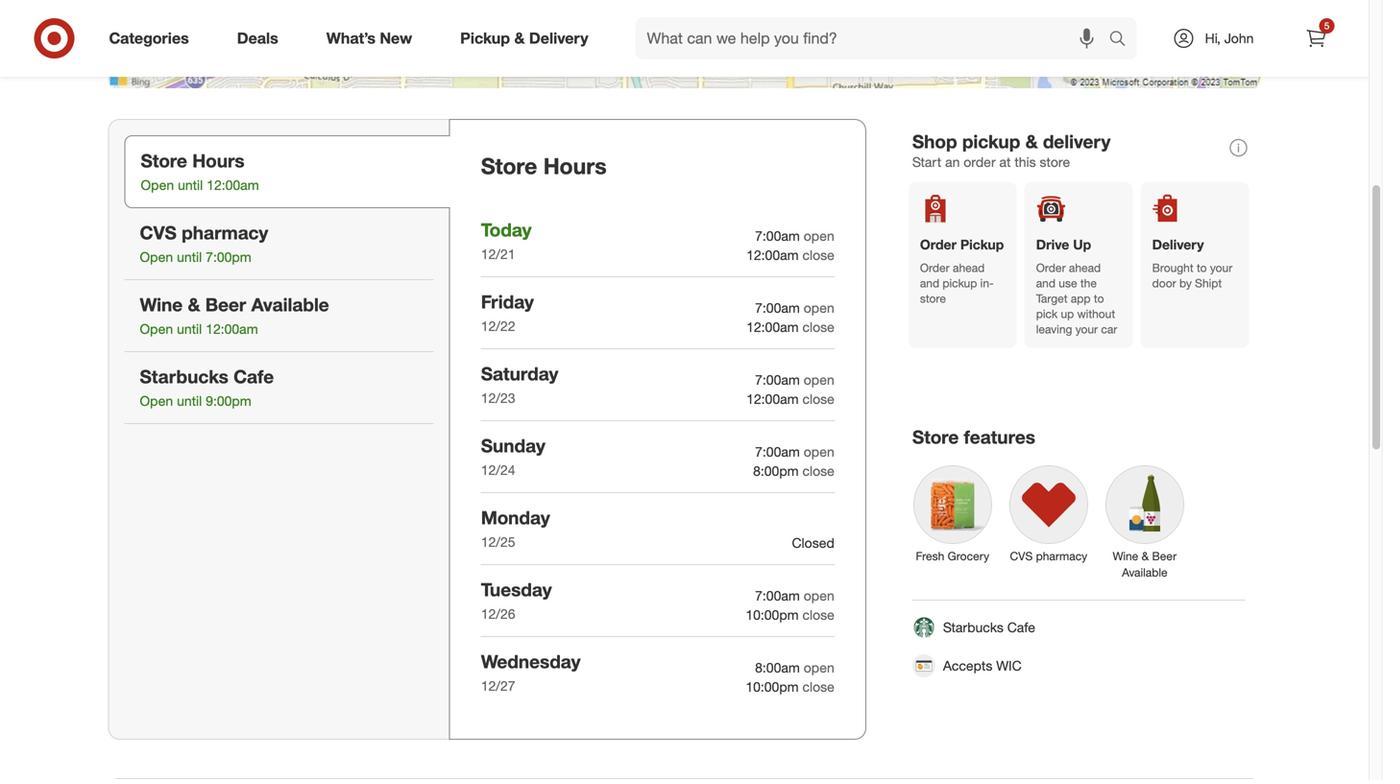 Task type: vqa. For each thing, say whether or not it's contained in the screenshot.
the "Shop in store"
no



Task type: locate. For each thing, give the bounding box(es) containing it.
wine inside wine & beer available open until 12:00am
[[140, 294, 183, 316]]

open for today
[[804, 228, 835, 244]]

pharmacy
[[182, 222, 268, 244], [1036, 549, 1087, 564]]

drive
[[1036, 236, 1069, 253]]

0 vertical spatial pharmacy
[[182, 222, 268, 244]]

2 and from the left
[[1036, 276, 1056, 291]]

fresh grocery
[[916, 549, 990, 564]]

1 horizontal spatial available
[[1122, 566, 1168, 580]]

& inside wine & beer available open until 12:00am
[[188, 294, 200, 316]]

to up without
[[1094, 292, 1104, 306]]

cvs inside the "cvs pharmacy open until 7:00pm"
[[140, 222, 177, 244]]

8:00am open 10:00pm close
[[746, 660, 835, 696]]

0 vertical spatial to
[[1197, 261, 1207, 275]]

1 horizontal spatial to
[[1197, 261, 1207, 275]]

open left 7:00pm
[[140, 249, 173, 266]]

0 vertical spatial store
[[1040, 154, 1070, 170]]

0 horizontal spatial your
[[1076, 322, 1098, 337]]

fresh
[[916, 549, 944, 564]]

1 vertical spatial pickup
[[943, 276, 977, 291]]

1 vertical spatial 10:00pm
[[746, 679, 799, 696]]

until inside starbucks cafe open until 9:00pm
[[177, 393, 202, 410]]

wednesday
[[481, 651, 581, 673]]

1 vertical spatial starbucks
[[943, 620, 1004, 636]]

close for today
[[803, 247, 835, 264]]

ahead up the
[[1069, 261, 1101, 275]]

0 horizontal spatial to
[[1094, 292, 1104, 306]]

drive up order ahead and use the target app to pick up without leaving your car
[[1036, 236, 1117, 337]]

2 close from the top
[[803, 319, 835, 336]]

starbucks inside starbucks cafe open until 9:00pm
[[140, 366, 228, 388]]

0 vertical spatial cafe
[[234, 366, 274, 388]]

2 horizontal spatial store
[[912, 426, 959, 449]]

0 horizontal spatial available
[[251, 294, 329, 316]]

until up the "cvs pharmacy open until 7:00pm"
[[178, 177, 203, 194]]

until inside the "cvs pharmacy open until 7:00pm"
[[177, 249, 202, 266]]

friday 12/22
[[481, 291, 534, 335]]

0 horizontal spatial ahead
[[953, 261, 985, 275]]

5 close from the top
[[803, 607, 835, 624]]

starbucks cafe
[[943, 620, 1035, 636]]

10:00pm
[[746, 607, 799, 624], [746, 679, 799, 696]]

beer inside wine & beer available
[[1152, 549, 1177, 564]]

4 open from the top
[[804, 444, 835, 460]]

10:00pm up 8:00am
[[746, 607, 799, 624]]

6 open from the top
[[804, 660, 835, 677]]

open inside 8:00am open 10:00pm close
[[804, 660, 835, 677]]

1 vertical spatial wine
[[1113, 549, 1139, 564]]

pickup right new
[[460, 29, 510, 48]]

0 vertical spatial delivery
[[529, 29, 588, 48]]

0 horizontal spatial delivery
[[529, 29, 588, 48]]

accepts wic
[[943, 658, 1022, 675]]

What can we help you find? suggestions appear below search field
[[635, 17, 1114, 60]]

pharmacy left wine & beer available
[[1036, 549, 1087, 564]]

store up the "cvs pharmacy open until 7:00pm"
[[141, 150, 187, 172]]

grocery
[[948, 549, 990, 564]]

cvs inside cvs pharmacy "link"
[[1010, 549, 1033, 564]]

3 open from the top
[[804, 372, 835, 388]]

1 vertical spatial 7:00am open 12:00am close
[[746, 300, 835, 336]]

& inside wine & beer available
[[1142, 549, 1149, 564]]

0 horizontal spatial beer
[[205, 294, 246, 316]]

12:00am
[[207, 177, 259, 194], [746, 247, 799, 264], [746, 319, 799, 336], [206, 321, 258, 338], [746, 391, 799, 408]]

0 vertical spatial pickup
[[962, 131, 1020, 153]]

0 horizontal spatial wine
[[140, 294, 183, 316]]

tuesday 12/26
[[481, 579, 552, 623]]

&
[[514, 29, 525, 48], [1025, 131, 1038, 153], [188, 294, 200, 316], [1142, 549, 1149, 564]]

cvs down store hours open until 12:00am
[[140, 222, 177, 244]]

& inside shop pickup & delivery start an order at this store
[[1025, 131, 1038, 153]]

0 vertical spatial wine
[[140, 294, 183, 316]]

1 and from the left
[[920, 276, 939, 291]]

pharmacy inside "link"
[[1036, 549, 1087, 564]]

to up shipt
[[1197, 261, 1207, 275]]

& for wine & beer available
[[1142, 549, 1149, 564]]

ahead up in-
[[953, 261, 985, 275]]

1 7:00am from the top
[[755, 228, 800, 244]]

close
[[803, 247, 835, 264], [803, 319, 835, 336], [803, 391, 835, 408], [803, 463, 835, 480], [803, 607, 835, 624], [803, 679, 835, 696]]

0 vertical spatial beer
[[205, 294, 246, 316]]

cafe for starbucks cafe open until 9:00pm
[[234, 366, 274, 388]]

1 horizontal spatial ahead
[[1069, 261, 1101, 275]]

0 vertical spatial available
[[251, 294, 329, 316]]

1 horizontal spatial pickup
[[960, 236, 1004, 253]]

1 horizontal spatial starbucks
[[943, 620, 1004, 636]]

beer
[[205, 294, 246, 316], [1152, 549, 1177, 564]]

0 vertical spatial pickup
[[460, 29, 510, 48]]

ahead for pickup
[[953, 261, 985, 275]]

open for friday
[[804, 300, 835, 316]]

shipt
[[1195, 276, 1222, 291]]

open
[[141, 177, 174, 194], [140, 249, 173, 266], [140, 321, 173, 338], [140, 393, 173, 410]]

store capabilities with hours, vertical tabs tab list
[[108, 119, 450, 740]]

and up target
[[1036, 276, 1056, 291]]

ahead inside drive up order ahead and use the target app to pick up without leaving your car
[[1069, 261, 1101, 275]]

your
[[1210, 261, 1233, 275], [1076, 322, 1098, 337]]

1 horizontal spatial cvs
[[1010, 549, 1033, 564]]

1 vertical spatial to
[[1094, 292, 1104, 306]]

1 horizontal spatial your
[[1210, 261, 1233, 275]]

available inside wine & beer available
[[1122, 566, 1168, 580]]

5 open from the top
[[804, 588, 835, 605]]

2 vertical spatial 7:00am open 12:00am close
[[746, 372, 835, 408]]

until
[[178, 177, 203, 194], [177, 249, 202, 266], [177, 321, 202, 338], [177, 393, 202, 410]]

open inside the "cvs pharmacy open until 7:00pm"
[[140, 249, 173, 266]]

pharmacy up 7:00pm
[[182, 222, 268, 244]]

ahead inside order pickup order ahead and pickup in- store
[[953, 261, 985, 275]]

saturday 12/23
[[481, 363, 558, 407]]

7:00am open 10:00pm close
[[746, 588, 835, 624]]

open left 9:00pm
[[140, 393, 173, 410]]

store features
[[912, 426, 1035, 449]]

pickup & delivery
[[460, 29, 588, 48]]

pharmacy for cvs pharmacy
[[1036, 549, 1087, 564]]

1 horizontal spatial store
[[1040, 154, 1070, 170]]

5 7:00am from the top
[[755, 588, 800, 605]]

starbucks
[[140, 366, 228, 388], [943, 620, 1004, 636]]

hi,
[[1205, 30, 1221, 47]]

open inside 7:00am open 10:00pm close
[[804, 588, 835, 605]]

cafe inside starbucks cafe open until 9:00pm
[[234, 366, 274, 388]]

open for starbucks cafe
[[140, 393, 173, 410]]

your up shipt
[[1210, 261, 1233, 275]]

store for store features
[[912, 426, 959, 449]]

9:00pm
[[206, 393, 251, 410]]

store inside order pickup order ahead and pickup in- store
[[920, 292, 946, 306]]

10:00pm inside 8:00am open 10:00pm close
[[746, 679, 799, 696]]

hours inside store hours open until 12:00am
[[192, 150, 245, 172]]

wine
[[140, 294, 183, 316], [1113, 549, 1139, 564]]

3 7:00am from the top
[[755, 372, 800, 388]]

1 vertical spatial your
[[1076, 322, 1098, 337]]

1 vertical spatial store
[[920, 292, 946, 306]]

hours
[[192, 150, 245, 172], [543, 153, 607, 180]]

starbucks up 9:00pm
[[140, 366, 228, 388]]

12/22
[[481, 318, 515, 335]]

1 vertical spatial pickup
[[960, 236, 1004, 253]]

store up today
[[481, 153, 537, 180]]

1 horizontal spatial and
[[1036, 276, 1056, 291]]

2 7:00am open 12:00am close from the top
[[746, 300, 835, 336]]

available inside wine & beer available open until 12:00am
[[251, 294, 329, 316]]

what's
[[326, 29, 376, 48]]

store for store hours
[[481, 153, 537, 180]]

new
[[380, 29, 412, 48]]

and for drive
[[1036, 276, 1056, 291]]

store left features
[[912, 426, 959, 449]]

pharmacy inside the "cvs pharmacy open until 7:00pm"
[[182, 222, 268, 244]]

until up starbucks cafe open until 9:00pm
[[177, 321, 202, 338]]

0 horizontal spatial store
[[920, 292, 946, 306]]

and inside drive up order ahead and use the target app to pick up without leaving your car
[[1036, 276, 1056, 291]]

order inside drive up order ahead and use the target app to pick up without leaving your car
[[1036, 261, 1066, 275]]

pickup & delivery link
[[444, 17, 612, 60]]

shop pickup & delivery start an order at this store
[[912, 131, 1111, 170]]

close for tuesday
[[803, 607, 835, 624]]

open inside 7:00am open 8:00pm close
[[804, 444, 835, 460]]

open for sunday
[[804, 444, 835, 460]]

pickup
[[460, 29, 510, 48], [960, 236, 1004, 253]]

1 horizontal spatial pharmacy
[[1036, 549, 1087, 564]]

0 horizontal spatial pharmacy
[[182, 222, 268, 244]]

0 horizontal spatial hours
[[192, 150, 245, 172]]

0 horizontal spatial cvs
[[140, 222, 177, 244]]

your down without
[[1076, 322, 1098, 337]]

beer inside wine & beer available open until 12:00am
[[205, 294, 246, 316]]

store for store hours open until 12:00am
[[141, 150, 187, 172]]

cafe up 9:00pm
[[234, 366, 274, 388]]

open up the "cvs pharmacy open until 7:00pm"
[[141, 177, 174, 194]]

12/21
[[481, 246, 515, 263]]

1 vertical spatial delivery
[[1152, 236, 1204, 253]]

open for tuesday
[[804, 588, 835, 605]]

and inside order pickup order ahead and pickup in- store
[[920, 276, 939, 291]]

1 vertical spatial pharmacy
[[1036, 549, 1087, 564]]

1 horizontal spatial wine
[[1113, 549, 1139, 564]]

cafe
[[234, 366, 274, 388], [1007, 620, 1035, 636]]

until left 9:00pm
[[177, 393, 202, 410]]

open up starbucks cafe open until 9:00pm
[[140, 321, 173, 338]]

cvs for cvs pharmacy open until 7:00pm
[[140, 222, 177, 244]]

1 ahead from the left
[[953, 261, 985, 275]]

1 10:00pm from the top
[[746, 607, 799, 624]]

cvs right grocery
[[1010, 549, 1033, 564]]

1 open from the top
[[804, 228, 835, 244]]

and left in-
[[920, 276, 939, 291]]

1 horizontal spatial hours
[[543, 153, 607, 180]]

0 horizontal spatial starbucks
[[140, 366, 228, 388]]

7:00am inside 7:00am open 8:00pm close
[[755, 444, 800, 460]]

to
[[1197, 261, 1207, 275], [1094, 292, 1104, 306]]

close for friday
[[803, 319, 835, 336]]

wine down the "cvs pharmacy open until 7:00pm"
[[140, 294, 183, 316]]

7:00am
[[755, 228, 800, 244], [755, 300, 800, 316], [755, 372, 800, 388], [755, 444, 800, 460], [755, 588, 800, 605]]

pickup up in-
[[960, 236, 1004, 253]]

monday
[[481, 507, 550, 529]]

1 vertical spatial beer
[[1152, 549, 1177, 564]]

until inside store hours open until 12:00am
[[178, 177, 203, 194]]

1 close from the top
[[803, 247, 835, 264]]

starbucks for starbucks cafe
[[943, 620, 1004, 636]]

open inside starbucks cafe open until 9:00pm
[[140, 393, 173, 410]]

saturday
[[481, 363, 558, 385]]

12:00am for today
[[746, 247, 799, 264]]

7:00am open 12:00am close
[[746, 228, 835, 264], [746, 300, 835, 336], [746, 372, 835, 408]]

available for wine & beer available open until 12:00am
[[251, 294, 329, 316]]

2 7:00am from the top
[[755, 300, 800, 316]]

order pickup order ahead and pickup in- store
[[920, 236, 1004, 306]]

4 close from the top
[[803, 463, 835, 480]]

1 horizontal spatial store
[[481, 153, 537, 180]]

pickup left in-
[[943, 276, 977, 291]]

wine right cvs pharmacy
[[1113, 549, 1139, 564]]

cvs pharmacy
[[1010, 549, 1087, 564]]

ahead
[[953, 261, 985, 275], [1069, 261, 1101, 275]]

wine inside wine & beer available
[[1113, 549, 1139, 564]]

order
[[920, 236, 957, 253], [920, 261, 950, 275], [1036, 261, 1066, 275]]

3 close from the top
[[803, 391, 835, 408]]

0 vertical spatial your
[[1210, 261, 1233, 275]]

4 7:00am from the top
[[755, 444, 800, 460]]

available
[[251, 294, 329, 316], [1122, 566, 1168, 580]]

close inside 7:00am open 10:00pm close
[[803, 607, 835, 624]]

until for store
[[178, 177, 203, 194]]

delivery
[[529, 29, 588, 48], [1152, 236, 1204, 253]]

7:00am for friday
[[755, 300, 800, 316]]

12:00am inside store hours open until 12:00am
[[207, 177, 259, 194]]

cafe up wic
[[1007, 620, 1035, 636]]

12:00am inside wine & beer available open until 12:00am
[[206, 321, 258, 338]]

and
[[920, 276, 939, 291], [1036, 276, 1056, 291]]

open inside wine & beer available open until 12:00am
[[140, 321, 173, 338]]

pickup inside order pickup order ahead and pickup in- store
[[943, 276, 977, 291]]

1 horizontal spatial delivery
[[1152, 236, 1204, 253]]

12/25
[[481, 534, 515, 551]]

1 vertical spatial cafe
[[1007, 620, 1035, 636]]

1 horizontal spatial beer
[[1152, 549, 1177, 564]]

2 open from the top
[[804, 300, 835, 316]]

john
[[1224, 30, 1254, 47]]

store inside store hours open until 12:00am
[[141, 150, 187, 172]]

pickup up order
[[962, 131, 1020, 153]]

0 vertical spatial starbucks
[[140, 366, 228, 388]]

2 10:00pm from the top
[[746, 679, 799, 696]]

10:00pm inside 7:00am open 10:00pm close
[[746, 607, 799, 624]]

0 horizontal spatial pickup
[[460, 29, 510, 48]]

close inside 8:00am open 10:00pm close
[[803, 679, 835, 696]]

1 7:00am open 12:00am close from the top
[[746, 228, 835, 264]]

1 vertical spatial cvs
[[1010, 549, 1033, 564]]

store
[[1040, 154, 1070, 170], [920, 292, 946, 306]]

order
[[964, 154, 996, 170]]

0 vertical spatial 7:00am open 12:00am close
[[746, 228, 835, 264]]

10:00pm down 8:00am
[[746, 679, 799, 696]]

0 horizontal spatial cafe
[[234, 366, 274, 388]]

0 horizontal spatial and
[[920, 276, 939, 291]]

starbucks cafe open until 9:00pm
[[140, 366, 274, 410]]

12:00am for friday
[[746, 319, 799, 336]]

2 ahead from the left
[[1069, 261, 1101, 275]]

1 horizontal spatial cafe
[[1007, 620, 1035, 636]]

0 horizontal spatial store
[[141, 150, 187, 172]]

car
[[1101, 322, 1117, 337]]

0 vertical spatial cvs
[[140, 222, 177, 244]]

1 vertical spatial available
[[1122, 566, 1168, 580]]

store inside shop pickup & delivery start an order at this store
[[1040, 154, 1070, 170]]

starbucks up "accepts"
[[943, 620, 1004, 636]]

7:00am inside 7:00am open 10:00pm close
[[755, 588, 800, 605]]

3 7:00am open 12:00am close from the top
[[746, 372, 835, 408]]

7:00am open 12:00am close for friday
[[746, 300, 835, 336]]

0 vertical spatial 10:00pm
[[746, 607, 799, 624]]

close inside 7:00am open 8:00pm close
[[803, 463, 835, 480]]

without
[[1077, 307, 1115, 321]]

pickup
[[962, 131, 1020, 153], [943, 276, 977, 291]]

6 close from the top
[[803, 679, 835, 696]]

until left 7:00pm
[[177, 249, 202, 266]]

store hours
[[481, 153, 607, 180]]

at
[[999, 154, 1011, 170]]

open inside store hours open until 12:00am
[[141, 177, 174, 194]]



Task type: describe. For each thing, give the bounding box(es) containing it.
5
[[1324, 20, 1330, 32]]

target
[[1036, 292, 1068, 306]]

closed
[[792, 535, 835, 552]]

categories link
[[93, 17, 213, 60]]

start
[[912, 154, 942, 170]]

cvs pharmacy link
[[1001, 457, 1097, 569]]

categories
[[109, 29, 189, 48]]

12:00am for saturday
[[746, 391, 799, 408]]

what's new
[[326, 29, 412, 48]]

wednesday 12/27
[[481, 651, 581, 695]]

door
[[1152, 276, 1176, 291]]

7:00am open 8:00pm close
[[753, 444, 835, 480]]

open for wednesday
[[804, 660, 835, 677]]

delivery
[[1043, 131, 1111, 153]]

up
[[1061, 307, 1074, 321]]

10:00pm for wednesday
[[746, 679, 799, 696]]

pickup inside shop pickup & delivery start an order at this store
[[962, 131, 1020, 153]]

open for saturday
[[804, 372, 835, 388]]

sunday
[[481, 435, 545, 457]]

close for wednesday
[[803, 679, 835, 696]]

and for order
[[920, 276, 939, 291]]

10:00pm for tuesday
[[746, 607, 799, 624]]

7:00am open 12:00am close for saturday
[[746, 372, 835, 408]]

hours for store hours
[[543, 153, 607, 180]]

wine & beer available open until 12:00am
[[140, 294, 329, 338]]

close for saturday
[[803, 391, 835, 408]]

12/26
[[481, 606, 515, 623]]

deals link
[[221, 17, 302, 60]]

wic
[[996, 658, 1022, 675]]

an
[[945, 154, 960, 170]]

up
[[1073, 236, 1091, 253]]

deals
[[237, 29, 278, 48]]

shop
[[912, 131, 957, 153]]

by
[[1180, 276, 1192, 291]]

store hours open until 12:00am
[[141, 150, 259, 194]]

this
[[1015, 154, 1036, 170]]

5 link
[[1295, 17, 1338, 60]]

pickup inside order pickup order ahead and pickup in- store
[[960, 236, 1004, 253]]

delivery brought to your door by shipt
[[1152, 236, 1233, 291]]

wine & beer available
[[1113, 549, 1177, 580]]

wine for wine & beer available
[[1113, 549, 1139, 564]]

brought
[[1152, 261, 1194, 275]]

open for cvs pharmacy
[[140, 249, 173, 266]]

today
[[481, 219, 532, 241]]

today 12/21
[[481, 219, 532, 263]]

7:00am open 12:00am close for today
[[746, 228, 835, 264]]

hi, john
[[1205, 30, 1254, 47]]

pick
[[1036, 307, 1058, 321]]

hours for store hours open until 12:00am
[[192, 150, 245, 172]]

8:00pm
[[753, 463, 799, 480]]

accepts
[[943, 658, 993, 675]]

7:00am for sunday
[[755, 444, 800, 460]]

to inside delivery brought to your door by shipt
[[1197, 261, 1207, 275]]

leaving
[[1036, 322, 1072, 337]]

starbucks for starbucks cafe open until 9:00pm
[[140, 366, 228, 388]]

the
[[1081, 276, 1097, 291]]

beer for wine & beer available
[[1152, 549, 1177, 564]]

close for sunday
[[803, 463, 835, 480]]

7:00am for tuesday
[[755, 588, 800, 605]]

available for wine & beer available
[[1122, 566, 1168, 580]]

cafe for starbucks cafe
[[1007, 620, 1035, 636]]

your inside drive up order ahead and use the target app to pick up without leaving your car
[[1076, 322, 1098, 337]]

12/24
[[481, 462, 515, 479]]

tuesday
[[481, 579, 552, 601]]

search button
[[1100, 17, 1146, 63]]

until for cvs
[[177, 249, 202, 266]]

wine for wine & beer available open until 12:00am
[[140, 294, 183, 316]]

order for drive up
[[1036, 261, 1066, 275]]

open for store hours
[[141, 177, 174, 194]]

ahead for up
[[1069, 261, 1101, 275]]

wine & beer available link
[[1097, 457, 1193, 585]]

order for order pickup
[[920, 261, 950, 275]]

until inside wine & beer available open until 12:00am
[[177, 321, 202, 338]]

use
[[1059, 276, 1077, 291]]

beer for wine & beer available open until 12:00am
[[205, 294, 246, 316]]

sunday 12/24
[[481, 435, 545, 479]]

12/23
[[481, 390, 515, 407]]

until for starbucks
[[177, 393, 202, 410]]

features
[[964, 426, 1035, 449]]

app
[[1071, 292, 1091, 306]]

7:00am for saturday
[[755, 372, 800, 388]]

to inside drive up order ahead and use the target app to pick up without leaving your car
[[1094, 292, 1104, 306]]

& for pickup & delivery
[[514, 29, 525, 48]]

12/27
[[481, 678, 515, 695]]

& for wine & beer available open until 12:00am
[[188, 294, 200, 316]]

friday
[[481, 291, 534, 313]]

monday 12/25
[[481, 507, 550, 551]]

delivery inside delivery brought to your door by shipt
[[1152, 236, 1204, 253]]

8:00am
[[755, 660, 800, 677]]

search
[[1100, 31, 1146, 50]]

fresh grocery link
[[905, 457, 1001, 569]]

what's new link
[[310, 17, 436, 60]]

cvs pharmacy open until 7:00pm
[[140, 222, 268, 266]]

7:00am for today
[[755, 228, 800, 244]]

7:00pm
[[206, 249, 251, 266]]

your inside delivery brought to your door by shipt
[[1210, 261, 1233, 275]]

cvs for cvs pharmacy
[[1010, 549, 1033, 564]]

pharmacy for cvs pharmacy open until 7:00pm
[[182, 222, 268, 244]]

in-
[[980, 276, 994, 291]]



